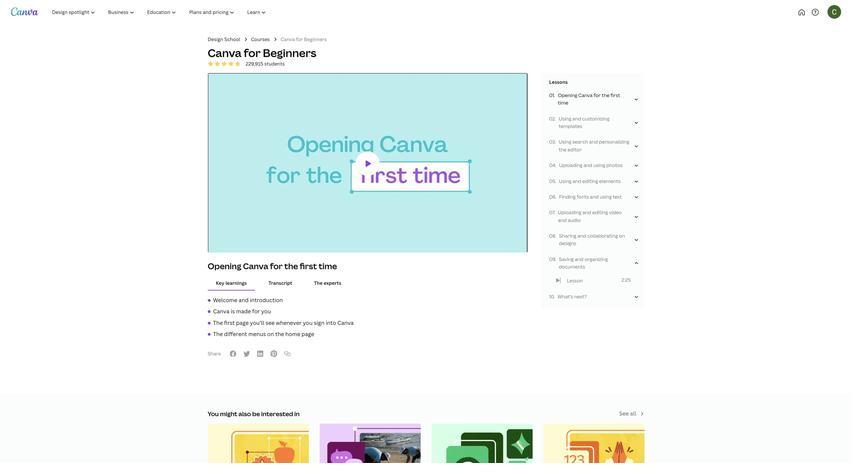 Task type: locate. For each thing, give the bounding box(es) containing it.
0 vertical spatial opening
[[558, 92, 577, 99]]

and inside 09 . saving and organizing documents
[[575, 256, 584, 263]]

the inside 01 . opening canva for the first time
[[602, 92, 610, 99]]

using inside the 02 . using and customizing templates
[[559, 116, 571, 122]]

09
[[549, 256, 555, 263]]

courses
[[251, 36, 270, 43]]

sharing
[[559, 233, 576, 239]]

canva
[[281, 36, 295, 43], [208, 46, 241, 60], [578, 92, 593, 99], [243, 261, 268, 272], [213, 308, 229, 316], [337, 320, 354, 327]]

uploading up audio
[[558, 210, 581, 216]]

0 vertical spatial uploading
[[559, 162, 582, 169]]

all
[[630, 411, 636, 418]]

. inside the 02 . using and customizing templates
[[555, 116, 556, 122]]

04 . uploading and using photos
[[549, 162, 623, 169]]

welcome
[[213, 297, 237, 304]]

on right collaborating
[[619, 233, 625, 239]]

10
[[549, 294, 554, 300]]

and up the templates
[[572, 116, 581, 122]]

0 vertical spatial you
[[261, 308, 271, 316]]

.
[[554, 92, 555, 99], [555, 116, 556, 122], [555, 139, 556, 145], [555, 162, 556, 169], [555, 178, 556, 185], [555, 194, 556, 200], [554, 210, 555, 216], [555, 233, 556, 239], [555, 256, 556, 263], [554, 294, 555, 300]]

next?
[[574, 294, 587, 300]]

editing down 04 . uploading and using photos
[[582, 178, 598, 185]]

key learnings button
[[208, 277, 255, 290]]

1 vertical spatial opening
[[208, 261, 241, 272]]

in
[[294, 411, 300, 419]]

the experts
[[314, 280, 341, 287]]

and left audio
[[558, 217, 567, 224]]

using up the templates
[[559, 116, 571, 122]]

02
[[549, 116, 555, 122]]

2:25
[[622, 277, 631, 284]]

. for 06
[[555, 194, 556, 200]]

1.1 opening canva for the first time v2 image
[[208, 74, 527, 254]]

and right search
[[589, 139, 598, 145]]

editing inside '07 . uploading and editing video and audio'
[[592, 210, 608, 216]]

canva right courses
[[281, 36, 295, 43]]

2 horizontal spatial first
[[611, 92, 620, 99]]

1 horizontal spatial opening
[[558, 92, 577, 99]]

whenever
[[276, 320, 302, 327]]

see all
[[619, 411, 636, 418]]

opening down lessons
[[558, 92, 577, 99]]

0 horizontal spatial on
[[267, 331, 274, 339]]

the
[[602, 92, 610, 99], [559, 147, 567, 153], [284, 261, 298, 272], [275, 331, 284, 339]]

you
[[261, 308, 271, 316], [303, 320, 313, 327]]

be
[[252, 411, 260, 419]]

transcript
[[269, 280, 292, 287]]

0 vertical spatial using
[[559, 116, 571, 122]]

2 vertical spatial using
[[559, 178, 571, 185]]

see
[[619, 411, 629, 418]]

using
[[593, 162, 605, 169], [600, 194, 612, 200]]

0 vertical spatial canva for beginners
[[281, 36, 327, 43]]

0 horizontal spatial first
[[224, 320, 235, 327]]

the first page you'll see whenever you sign into canva
[[213, 320, 354, 327]]

uploading inside '07 . uploading and editing video and audio'
[[558, 210, 581, 216]]

. inside 09 . saving and organizing documents
[[555, 256, 556, 263]]

on down see
[[267, 331, 274, 339]]

uploading down editor
[[559, 162, 582, 169]]

01 . opening canva for the first time
[[549, 92, 620, 106]]

editing
[[582, 178, 598, 185], [592, 210, 608, 216]]

. inside 01 . opening canva for the first time
[[554, 92, 555, 99]]

you down introduction
[[261, 308, 271, 316]]

canva up the 'learnings'
[[243, 261, 268, 272]]

05 . using and editing elements
[[549, 178, 621, 185]]

. for 03
[[555, 139, 556, 145]]

introduction
[[250, 297, 283, 304]]

and up the 05 . using and editing elements
[[584, 162, 592, 169]]

editing for elements
[[582, 178, 598, 185]]

. inside 08 . sharing and collaborating on designs
[[555, 233, 556, 239]]

time
[[558, 100, 568, 106], [319, 261, 337, 272]]

and inside 08 . sharing and collaborating on designs
[[577, 233, 586, 239]]

organizing
[[585, 256, 608, 263]]

the inside the 03 . using search and personalizing the editor
[[559, 147, 567, 153]]

and
[[572, 116, 581, 122], [589, 139, 598, 145], [584, 162, 592, 169], [573, 178, 581, 185], [590, 194, 599, 200], [582, 210, 591, 216], [558, 217, 567, 224], [577, 233, 586, 239], [575, 256, 584, 263], [239, 297, 249, 304]]

0 horizontal spatial opening
[[208, 261, 241, 272]]

canva for beginners
[[281, 36, 327, 43], [208, 46, 316, 60]]

transcript button
[[260, 277, 300, 290]]

0 vertical spatial beginners
[[304, 36, 327, 43]]

editing for video
[[592, 210, 608, 216]]

page right home
[[302, 331, 314, 339]]

canva right into
[[337, 320, 354, 327]]

03
[[549, 139, 555, 145]]

1 vertical spatial uploading
[[558, 210, 581, 216]]

2 vertical spatial first
[[224, 320, 235, 327]]

1 vertical spatial the
[[213, 320, 223, 327]]

into
[[326, 320, 336, 327]]

print advertising image
[[432, 424, 533, 464]]

experts
[[324, 280, 341, 287]]

and up documents
[[575, 256, 584, 263]]

the left experts in the left of the page
[[314, 280, 323, 287]]

09 . saving and organizing documents
[[549, 256, 608, 271]]

0 vertical spatial using
[[593, 162, 605, 169]]

the up customizing
[[602, 92, 610, 99]]

using left photos
[[593, 162, 605, 169]]

. for 04
[[555, 162, 556, 169]]

beginners
[[304, 36, 327, 43], [263, 46, 316, 60]]

06
[[549, 194, 555, 200]]

using right 05
[[559, 178, 571, 185]]

1 vertical spatial first
[[300, 261, 317, 272]]

. for 02
[[555, 116, 556, 122]]

and right sharing
[[577, 233, 586, 239]]

0 horizontal spatial page
[[236, 320, 249, 327]]

also
[[238, 411, 251, 419]]

first
[[611, 92, 620, 99], [300, 261, 317, 272], [224, 320, 235, 327]]

0 horizontal spatial time
[[319, 261, 337, 272]]

saving
[[559, 256, 574, 263]]

uploading for uploading and using photos
[[559, 162, 582, 169]]

229,915
[[246, 61, 263, 67]]

1 horizontal spatial page
[[302, 331, 314, 339]]

1 vertical spatial using
[[559, 139, 571, 145]]

uploading
[[559, 162, 582, 169], [558, 210, 581, 216]]

menus
[[248, 331, 266, 339]]

0 vertical spatial page
[[236, 320, 249, 327]]

on
[[619, 233, 625, 239], [267, 331, 274, 339]]

0 vertical spatial editing
[[582, 178, 598, 185]]

home
[[285, 331, 300, 339]]

the left editor
[[559, 147, 567, 153]]

1 horizontal spatial you
[[303, 320, 313, 327]]

for
[[296, 36, 303, 43], [244, 46, 261, 60], [594, 92, 601, 99], [270, 261, 283, 272], [252, 308, 260, 316]]

editing left video
[[592, 210, 608, 216]]

. inside the 03 . using search and personalizing the editor
[[555, 139, 556, 145]]

0 vertical spatial time
[[558, 100, 568, 106]]

using inside the 03 . using search and personalizing the editor
[[559, 139, 571, 145]]

0 vertical spatial the
[[314, 280, 323, 287]]

personalizing
[[599, 139, 629, 145]]

1 vertical spatial you
[[303, 320, 313, 327]]

07
[[549, 210, 554, 216]]

1 vertical spatial editing
[[592, 210, 608, 216]]

you left sign
[[303, 320, 313, 327]]

page down canva is made for you
[[236, 320, 249, 327]]

1 horizontal spatial first
[[300, 261, 317, 272]]

opening inside 01 . opening canva for the first time
[[558, 92, 577, 99]]

0 vertical spatial on
[[619, 233, 625, 239]]

using
[[559, 116, 571, 122], [559, 139, 571, 145], [559, 178, 571, 185]]

using up editor
[[559, 139, 571, 145]]

fonts
[[577, 194, 589, 200]]

1 vertical spatial on
[[267, 331, 274, 339]]

the
[[314, 280, 323, 287], [213, 320, 223, 327], [213, 331, 223, 339]]

the down welcome
[[213, 320, 223, 327]]

. for 07
[[554, 210, 555, 216]]

canva up customizing
[[578, 92, 593, 99]]

the left different
[[213, 331, 223, 339]]

time down lessons
[[558, 100, 568, 106]]

1 horizontal spatial time
[[558, 100, 568, 106]]

. inside '07 . uploading and editing video and audio'
[[554, 210, 555, 216]]

2 vertical spatial the
[[213, 331, 223, 339]]

using left text
[[600, 194, 612, 200]]

the different menus on the home page
[[213, 331, 314, 339]]

1 horizontal spatial on
[[619, 233, 625, 239]]

0 vertical spatial first
[[611, 92, 620, 99]]

opening up key
[[208, 261, 241, 272]]

welcome and introduction
[[213, 297, 283, 304]]

designs
[[559, 241, 576, 247]]

time up the experts
[[319, 261, 337, 272]]

the inside button
[[314, 280, 323, 287]]

key learnings
[[216, 280, 247, 287]]



Task type: describe. For each thing, give the bounding box(es) containing it.
you might also be interested in
[[208, 411, 300, 419]]

canva is made for you
[[213, 308, 271, 316]]

uploading for uploading and editing video and audio
[[558, 210, 581, 216]]

. for 05
[[555, 178, 556, 185]]

08 . sharing and collaborating on designs
[[549, 233, 625, 247]]

you'll
[[250, 320, 264, 327]]

and up fonts
[[573, 178, 581, 185]]

the for the first page you'll see whenever you sign into canva
[[213, 320, 223, 327]]

and up made
[[239, 297, 249, 304]]

02 . using and customizing templates
[[549, 116, 609, 130]]

canva design skills for students image
[[543, 424, 644, 464]]

see
[[266, 320, 275, 327]]

sign
[[314, 320, 324, 327]]

using for using search and personalizing the editor
[[559, 139, 571, 145]]

editor
[[568, 147, 582, 153]]

07 . uploading and editing video and audio
[[549, 210, 622, 224]]

using for using and customizing templates
[[559, 116, 571, 122]]

customizing
[[582, 116, 609, 122]]

the for the experts
[[314, 280, 323, 287]]

finding
[[559, 194, 576, 200]]

10 . what's next?
[[549, 294, 587, 300]]

opening canva for the first time
[[208, 261, 337, 272]]

the down the first page you'll see whenever you sign into canva at the bottom of the page
[[275, 331, 284, 339]]

top level navigation element
[[46, 5, 295, 19]]

learnings
[[225, 280, 247, 287]]

1 vertical spatial time
[[319, 261, 337, 272]]

using for using and editing elements
[[559, 178, 571, 185]]

school
[[224, 36, 240, 43]]

made
[[236, 308, 251, 316]]

. for 09
[[555, 256, 556, 263]]

1 vertical spatial using
[[600, 194, 612, 200]]

elements
[[599, 178, 621, 185]]

courses link
[[251, 36, 270, 43]]

search
[[572, 139, 588, 145]]

05
[[549, 178, 555, 185]]

the for the different menus on the home page
[[213, 331, 223, 339]]

what's
[[558, 294, 573, 300]]

03 . using search and personalizing the editor
[[549, 139, 629, 153]]

canva pro for nonprofits image
[[320, 424, 421, 464]]

04
[[549, 162, 555, 169]]

documents
[[559, 264, 585, 271]]

229,915 students
[[246, 61, 285, 67]]

and inside the 03 . using search and personalizing the editor
[[589, 139, 598, 145]]

text
[[613, 194, 622, 200]]

lesson
[[567, 278, 583, 284]]

and right fonts
[[590, 194, 599, 200]]

and down 06 . finding fonts and using text
[[582, 210, 591, 216]]

canva left is in the bottom left of the page
[[213, 308, 229, 316]]

design school
[[208, 36, 240, 43]]

time inside 01 . opening canva for the first time
[[558, 100, 568, 106]]

might
[[220, 411, 237, 419]]

0 horizontal spatial you
[[261, 308, 271, 316]]

. for 10
[[554, 294, 555, 300]]

is
[[231, 308, 235, 316]]

06 . finding fonts and using text
[[549, 194, 622, 200]]

01
[[549, 92, 554, 99]]

photos
[[606, 162, 623, 169]]

key
[[216, 280, 224, 287]]

for inside 01 . opening canva for the first time
[[594, 92, 601, 99]]

design
[[208, 36, 223, 43]]

. for 01
[[554, 92, 555, 99]]

1 vertical spatial canva for beginners
[[208, 46, 316, 60]]

canva inside 01 . opening canva for the first time
[[578, 92, 593, 99]]

first inside 01 . opening canva for the first time
[[611, 92, 620, 99]]

1 vertical spatial beginners
[[263, 46, 316, 60]]

on inside 08 . sharing and collaborating on designs
[[619, 233, 625, 239]]

1 vertical spatial page
[[302, 331, 314, 339]]

share
[[208, 351, 221, 357]]

and inside the 02 . using and customizing templates
[[572, 116, 581, 122]]

different
[[224, 331, 247, 339]]

the experts button
[[306, 277, 349, 290]]

getting started with canva for education image
[[208, 424, 309, 464]]

video
[[609, 210, 622, 216]]

interested
[[261, 411, 293, 419]]

08
[[549, 233, 555, 239]]

collaborating
[[587, 233, 618, 239]]

you
[[208, 411, 219, 419]]

students
[[264, 61, 285, 67]]

. for 08
[[555, 233, 556, 239]]

lessons
[[549, 79, 568, 86]]

design school link
[[208, 36, 240, 43]]

templates
[[559, 123, 582, 130]]

audio
[[568, 217, 581, 224]]

see all link
[[619, 410, 644, 419]]

canva down design school link at the top left of page
[[208, 46, 241, 60]]

the up transcript
[[284, 261, 298, 272]]



Task type: vqa. For each thing, say whether or not it's contained in the screenshot.


